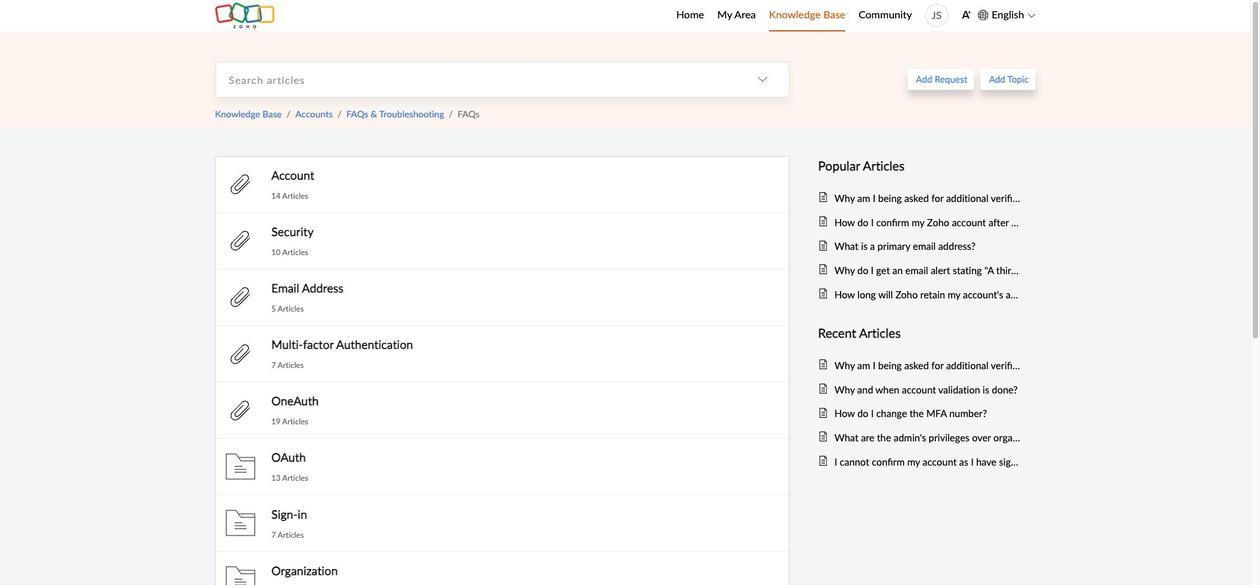 Task type: locate. For each thing, give the bounding box(es) containing it.
user preference image
[[962, 10, 972, 20]]

heading
[[818, 156, 1023, 176], [818, 323, 1023, 344]]

1 heading from the top
[[818, 156, 1023, 176]]

user preference element
[[962, 6, 972, 26]]

2 heading from the top
[[818, 323, 1023, 344]]

1 vertical spatial heading
[[818, 323, 1023, 344]]

0 vertical spatial heading
[[818, 156, 1023, 176]]



Task type: describe. For each thing, give the bounding box(es) containing it.
choose category image
[[757, 74, 768, 85]]

choose category element
[[736, 62, 789, 97]]

choose languages element
[[978, 7, 1036, 23]]

Search articles field
[[216, 62, 736, 97]]



Task type: vqa. For each thing, say whether or not it's contained in the screenshot.
choose category element
yes



